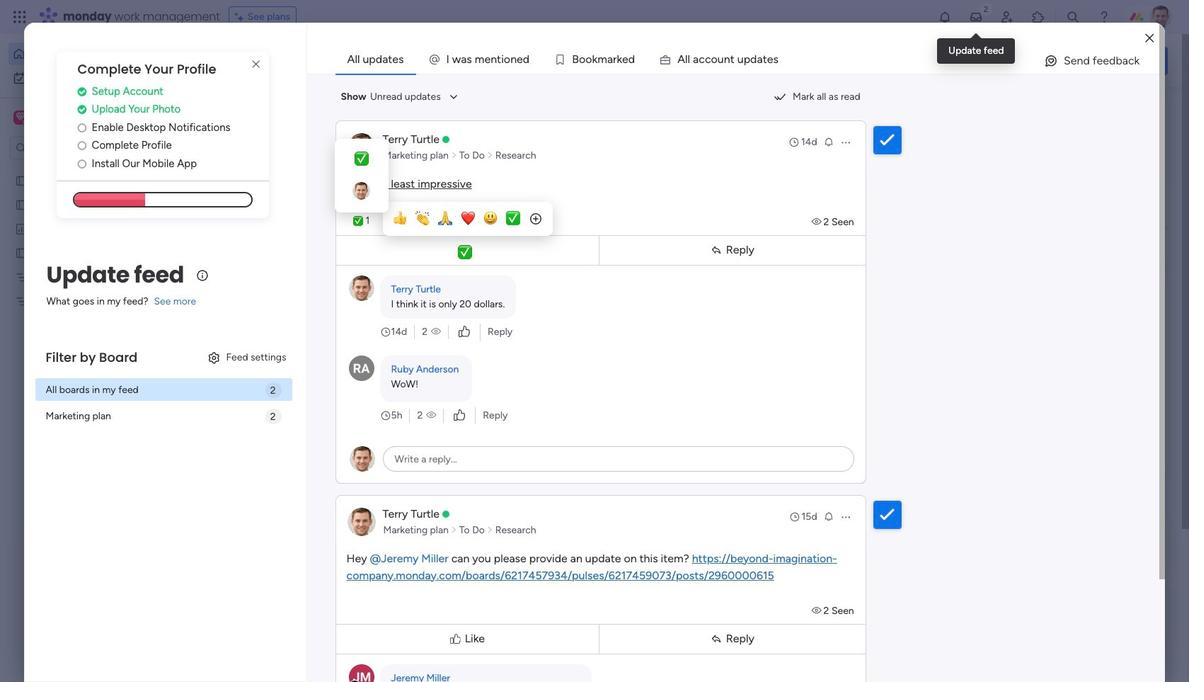 Task type: describe. For each thing, give the bounding box(es) containing it.
1 circle o image from the top
[[78, 122, 87, 133]]

slider arrow image for 2nd slider arrow icon from the top
[[487, 523, 493, 537]]

2 image
[[980, 1, 993, 17]]

0 horizontal spatial dapulse x slim image
[[248, 56, 265, 73]]

quick search results list box
[[219, 132, 922, 494]]

monday marketplace image
[[1032, 10, 1046, 24]]

1 slider arrow image from the top
[[451, 148, 457, 163]]

slider arrow image for 1st slider arrow icon from the top of the page
[[487, 148, 493, 163]]

1 workspace image from the left
[[13, 110, 28, 125]]

v2 like image
[[459, 324, 470, 340]]

v2 user feedback image
[[968, 53, 978, 69]]

reminder image
[[823, 136, 835, 147]]

contact sales element
[[956, 652, 1169, 682]]

public dashboard image
[[700, 259, 715, 274]]

1 vertical spatial option
[[8, 67, 172, 89]]

notifications image
[[938, 10, 953, 24]]

select product image
[[13, 10, 27, 24]]

0 vertical spatial option
[[8, 42, 172, 65]]

component image
[[468, 281, 481, 294]]

0 horizontal spatial add to favorites image
[[420, 432, 434, 447]]

2 check circle image from the top
[[78, 104, 87, 115]]

help image
[[1098, 10, 1112, 24]]

workspace selection element
[[13, 109, 118, 127]]

close recently visited image
[[219, 115, 236, 132]]

invite members image
[[1001, 10, 1015, 24]]

public board image up the component icon
[[468, 259, 484, 274]]

2 vertical spatial option
[[0, 168, 181, 170]]

give feedback image
[[1045, 54, 1059, 68]]



Task type: locate. For each thing, give the bounding box(es) containing it.
2 circle o image from the top
[[78, 140, 87, 151]]

v2 seen image
[[427, 408, 436, 423], [812, 605, 824, 617]]

terry turtle image
[[1150, 6, 1173, 28]]

circle o image
[[78, 159, 87, 169]]

search everything image
[[1067, 10, 1081, 24]]

v2 like image
[[454, 408, 466, 423]]

0 vertical spatial v2 seen image
[[812, 216, 824, 228]]

workspace image
[[13, 110, 28, 125], [16, 110, 25, 125]]

1 slider arrow image from the top
[[487, 148, 493, 163]]

2 slider arrow image from the top
[[451, 523, 457, 537]]

update feed image
[[970, 10, 984, 24]]

check circle image up workspace selection element in the top of the page
[[78, 86, 87, 97]]

1 vertical spatial circle o image
[[78, 140, 87, 151]]

0 vertical spatial add to favorites image
[[652, 259, 666, 273]]

0 horizontal spatial v2 seen image
[[427, 408, 436, 423]]

v2 bolt switch image
[[1078, 53, 1086, 68]]

public board image
[[15, 174, 28, 187]]

1 check circle image from the top
[[78, 86, 87, 97]]

2 workspace image from the left
[[16, 110, 25, 125]]

dapulse x slim image
[[248, 56, 265, 73], [1147, 103, 1164, 120]]

remove from favorites image
[[420, 259, 434, 273]]

Search in workspace field
[[30, 140, 118, 156]]

0 vertical spatial v2 seen image
[[427, 408, 436, 423]]

1 vertical spatial add to favorites image
[[420, 432, 434, 447]]

1 horizontal spatial dapulse x slim image
[[1147, 103, 1164, 120]]

circle o image up circle o image
[[78, 140, 87, 151]]

0 vertical spatial check circle image
[[78, 86, 87, 97]]

close image
[[1146, 33, 1155, 44]]

getting started element
[[956, 516, 1169, 573]]

1 vertical spatial slider arrow image
[[487, 523, 493, 537]]

check circle image up the "search in workspace" field
[[78, 104, 87, 115]]

1 vertical spatial check circle image
[[78, 104, 87, 115]]

circle o image up the "search in workspace" field
[[78, 122, 87, 133]]

1 vertical spatial slider arrow image
[[451, 523, 457, 537]]

1 vertical spatial v2 seen image
[[812, 605, 824, 617]]

public board image
[[15, 198, 28, 211], [15, 246, 28, 259], [468, 259, 484, 274]]

slider arrow image
[[451, 148, 457, 163], [451, 523, 457, 537]]

circle o image
[[78, 122, 87, 133], [78, 140, 87, 151]]

options image
[[840, 136, 852, 148]]

1 horizontal spatial v2 seen image
[[812, 605, 824, 617]]

1 horizontal spatial v2 seen image
[[812, 216, 824, 228]]

see plans image
[[235, 9, 248, 25]]

public board image down public dashboard icon
[[15, 246, 28, 259]]

public board image up public dashboard icon
[[15, 198, 28, 211]]

1 horizontal spatial add to favorites image
[[652, 259, 666, 273]]

0 vertical spatial circle o image
[[78, 122, 87, 133]]

2 element
[[362, 533, 379, 550]]

0 horizontal spatial v2 seen image
[[431, 325, 441, 339]]

1 vertical spatial dapulse x slim image
[[1147, 103, 1164, 120]]

option
[[8, 42, 172, 65], [8, 67, 172, 89], [0, 168, 181, 170]]

2 slider arrow image from the top
[[487, 523, 493, 537]]

tab
[[335, 45, 416, 74]]

help center element
[[956, 584, 1169, 641]]

1 vertical spatial v2 seen image
[[431, 325, 441, 339]]

tab list
[[335, 45, 1160, 74]]

add to favorites image
[[652, 259, 666, 273], [420, 432, 434, 447]]

check circle image
[[78, 86, 87, 97], [78, 104, 87, 115]]

0 vertical spatial slider arrow image
[[487, 148, 493, 163]]

v2 seen image
[[812, 216, 824, 228], [431, 325, 441, 339]]

0 vertical spatial slider arrow image
[[451, 148, 457, 163]]

public dashboard image
[[15, 222, 28, 235]]

list box
[[0, 165, 181, 504]]

slider arrow image
[[487, 148, 493, 163], [487, 523, 493, 537]]

0 vertical spatial dapulse x slim image
[[248, 56, 265, 73]]



Task type: vqa. For each thing, say whether or not it's contained in the screenshot.
3rd Public board icon
yes



